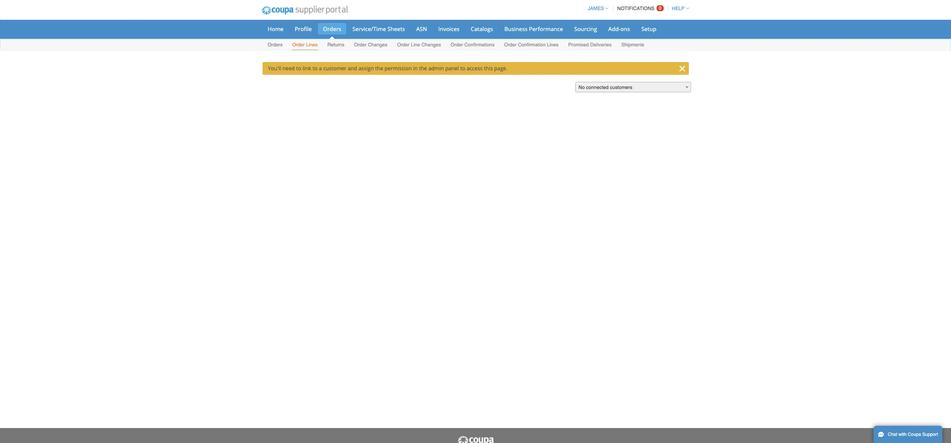 Task type: vqa. For each thing, say whether or not it's contained in the screenshot.
'* CITY' on the left
no



Task type: locate. For each thing, give the bounding box(es) containing it.
changes inside 'link'
[[421, 42, 441, 48]]

orders up returns
[[323, 25, 341, 33]]

1 horizontal spatial to
[[313, 65, 318, 72]]

order left line
[[397, 42, 410, 48]]

business performance
[[504, 25, 563, 33]]

changes down service/time sheets
[[368, 42, 387, 48]]

1 to from the left
[[296, 65, 301, 72]]

1 vertical spatial orders
[[268, 42, 283, 48]]

1 changes from the left
[[368, 42, 387, 48]]

a
[[319, 65, 322, 72]]

and
[[348, 65, 357, 72]]

0 horizontal spatial lines
[[306, 42, 318, 48]]

lines down performance
[[547, 42, 559, 48]]

order confirmation lines link
[[504, 40, 559, 50]]

lines
[[306, 42, 318, 48], [547, 42, 559, 48]]

2 changes from the left
[[421, 42, 441, 48]]

changes right line
[[421, 42, 441, 48]]

2 order from the left
[[354, 42, 367, 48]]

order for order lines
[[292, 42, 305, 48]]

shipments link
[[621, 40, 645, 50]]

coupa supplier portal image
[[256, 1, 353, 20], [457, 436, 494, 444]]

1 vertical spatial orders link
[[267, 40, 283, 50]]

panel
[[445, 65, 459, 72]]

james
[[588, 6, 604, 11]]

orders
[[323, 25, 341, 33], [268, 42, 283, 48]]

sourcing
[[574, 25, 597, 33]]

order
[[292, 42, 305, 48], [354, 42, 367, 48], [397, 42, 410, 48], [451, 42, 463, 48], [504, 42, 517, 48]]

customers
[[610, 85, 632, 90]]

profile
[[295, 25, 312, 33]]

1 horizontal spatial the
[[419, 65, 427, 72]]

setup
[[641, 25, 656, 33]]

chat
[[888, 433, 897, 438]]

No connected customers text field
[[576, 82, 691, 93]]

1 horizontal spatial lines
[[547, 42, 559, 48]]

the right assign
[[375, 65, 383, 72]]

3 order from the left
[[397, 42, 410, 48]]

5 order from the left
[[504, 42, 517, 48]]

assign
[[358, 65, 374, 72]]

order down service/time
[[354, 42, 367, 48]]

service/time sheets link
[[348, 23, 410, 34]]

the right in
[[419, 65, 427, 72]]

setup link
[[636, 23, 661, 34]]

navigation
[[584, 1, 689, 16]]

add-ons
[[608, 25, 630, 33]]

business
[[504, 25, 528, 33]]

to left link
[[296, 65, 301, 72]]

2 horizontal spatial to
[[460, 65, 465, 72]]

order lines link
[[292, 40, 318, 50]]

the
[[375, 65, 383, 72], [419, 65, 427, 72]]

0 horizontal spatial the
[[375, 65, 383, 72]]

invoices link
[[434, 23, 464, 34]]

order line changes
[[397, 42, 441, 48]]

to right the panel
[[460, 65, 465, 72]]

0 horizontal spatial coupa supplier portal image
[[256, 1, 353, 20]]

order inside "link"
[[504, 42, 517, 48]]

promised deliveries
[[568, 42, 612, 48]]

changes
[[368, 42, 387, 48], [421, 42, 441, 48]]

to left a
[[313, 65, 318, 72]]

orders down home link
[[268, 42, 283, 48]]

order down profile link
[[292, 42, 305, 48]]

service/time
[[352, 25, 386, 33]]

0 horizontal spatial orders link
[[267, 40, 283, 50]]

orders link down home link
[[267, 40, 283, 50]]

0 horizontal spatial to
[[296, 65, 301, 72]]

order down the invoices "link"
[[451, 42, 463, 48]]

chat with coupa support button
[[874, 427, 943, 444]]

business performance link
[[499, 23, 568, 34]]

0 vertical spatial orders
[[323, 25, 341, 33]]

orders link
[[318, 23, 346, 34], [267, 40, 283, 50]]

1 order from the left
[[292, 42, 305, 48]]

no connected customers
[[579, 85, 632, 90]]

orders for the topmost orders link
[[323, 25, 341, 33]]

james link
[[584, 6, 608, 11]]

catalogs link
[[466, 23, 498, 34]]

order down business
[[504, 42, 517, 48]]

confirmation
[[518, 42, 546, 48]]

1 horizontal spatial orders link
[[318, 23, 346, 34]]

notifications 0
[[617, 5, 662, 11]]

deliveries
[[590, 42, 612, 48]]

order inside 'link'
[[397, 42, 410, 48]]

lines down profile
[[306, 42, 318, 48]]

1 horizontal spatial coupa supplier portal image
[[457, 436, 494, 444]]

order for order confirmations
[[451, 42, 463, 48]]

in
[[413, 65, 418, 72]]

0 horizontal spatial changes
[[368, 42, 387, 48]]

home
[[268, 25, 284, 33]]

4 order from the left
[[451, 42, 463, 48]]

1 horizontal spatial orders
[[323, 25, 341, 33]]

service/time sheets
[[352, 25, 405, 33]]

orders link up returns
[[318, 23, 346, 34]]

home link
[[263, 23, 288, 34]]

connected
[[586, 85, 609, 90]]

ons
[[621, 25, 630, 33]]

performance
[[529, 25, 563, 33]]

1 horizontal spatial changes
[[421, 42, 441, 48]]

0 horizontal spatial orders
[[268, 42, 283, 48]]

to
[[296, 65, 301, 72], [313, 65, 318, 72], [460, 65, 465, 72]]

0 vertical spatial orders link
[[318, 23, 346, 34]]

order for order changes
[[354, 42, 367, 48]]

2 lines from the left
[[547, 42, 559, 48]]

admin
[[428, 65, 444, 72]]



Task type: describe. For each thing, give the bounding box(es) containing it.
link
[[303, 65, 311, 72]]

promised deliveries link
[[568, 40, 612, 50]]

confirmations
[[464, 42, 495, 48]]

catalogs
[[471, 25, 493, 33]]

3 to from the left
[[460, 65, 465, 72]]

order confirmations
[[451, 42, 495, 48]]

order confirmation lines
[[504, 42, 559, 48]]

returns
[[327, 42, 344, 48]]

returns link
[[327, 40, 345, 50]]

shipments
[[621, 42, 644, 48]]

no
[[579, 85, 585, 90]]

order for order confirmation lines
[[504, 42, 517, 48]]

0 vertical spatial coupa supplier portal image
[[256, 1, 353, 20]]

permission
[[385, 65, 412, 72]]

promised
[[568, 42, 589, 48]]

you'll
[[268, 65, 281, 72]]

order line changes link
[[397, 40, 441, 50]]

sheets
[[388, 25, 405, 33]]

coupa
[[908, 433, 921, 438]]

chat with coupa support
[[888, 433, 938, 438]]

lines inside "link"
[[547, 42, 559, 48]]

add-
[[608, 25, 621, 33]]

2 to from the left
[[313, 65, 318, 72]]

order confirmations link
[[450, 40, 495, 50]]

0
[[659, 5, 662, 11]]

asn
[[416, 25, 427, 33]]

help link
[[668, 6, 689, 11]]

line
[[411, 42, 420, 48]]

1 vertical spatial coupa supplier portal image
[[457, 436, 494, 444]]

order changes
[[354, 42, 387, 48]]

navigation containing notifications 0
[[584, 1, 689, 16]]

access
[[467, 65, 483, 72]]

2 the from the left
[[419, 65, 427, 72]]

order for order line changes
[[397, 42, 410, 48]]

sourcing link
[[569, 23, 602, 34]]

support
[[922, 433, 938, 438]]

with
[[899, 433, 907, 438]]

profile link
[[290, 23, 317, 34]]

order changes link
[[354, 40, 388, 50]]

need
[[283, 65, 295, 72]]

order lines
[[292, 42, 318, 48]]

customer
[[323, 65, 346, 72]]

page.
[[494, 65, 508, 72]]

No connected customers field
[[575, 82, 691, 93]]

1 lines from the left
[[306, 42, 318, 48]]

notifications
[[617, 6, 655, 11]]

add-ons link
[[603, 23, 635, 34]]

orders for orders link to the bottom
[[268, 42, 283, 48]]

you'll need to link to a customer and assign the permission in the admin panel to access this page.
[[268, 65, 508, 72]]

invoices
[[438, 25, 460, 33]]

this
[[484, 65, 493, 72]]

1 the from the left
[[375, 65, 383, 72]]

asn link
[[411, 23, 432, 34]]

help
[[672, 6, 685, 11]]



